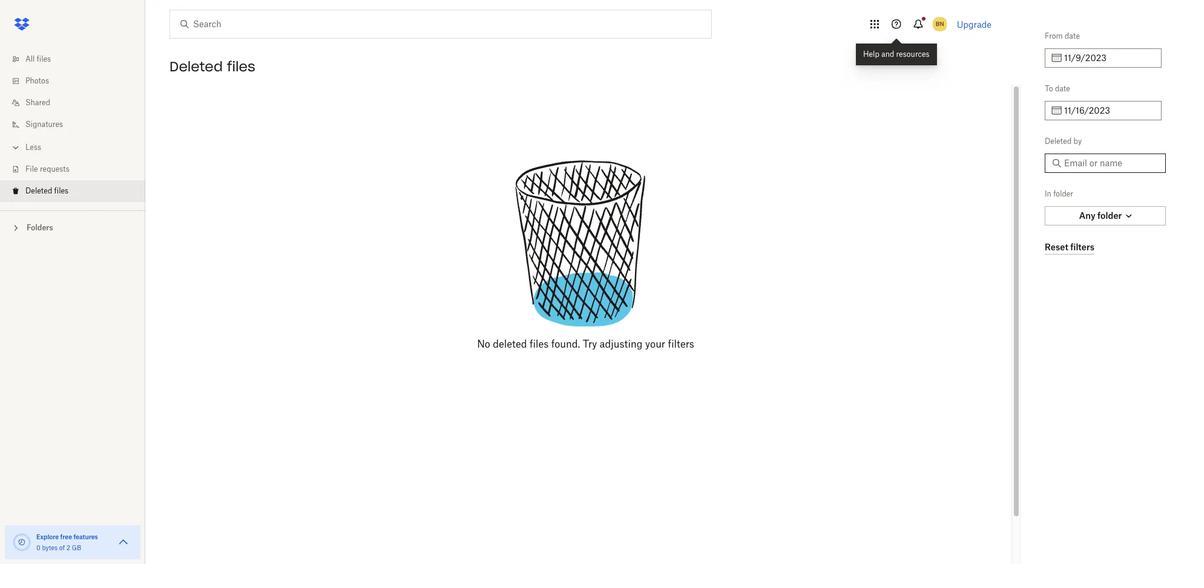 Task type: vqa. For each thing, say whether or not it's contained in the screenshot.
Search in folder "Dropbox" Text Box
no



Task type: describe. For each thing, give the bounding box(es) containing it.
to
[[1045, 84, 1053, 93]]

less image
[[10, 142, 22, 154]]

photos
[[25, 76, 49, 85]]

deleted files link
[[10, 180, 145, 202]]

signatures link
[[10, 114, 145, 136]]

adjusting
[[600, 338, 643, 351]]

deleted by
[[1045, 137, 1082, 146]]

free
[[60, 534, 72, 541]]

file
[[25, 165, 38, 174]]

gb
[[72, 545, 81, 552]]

From date text field
[[1064, 51, 1154, 65]]

quota usage element
[[12, 533, 31, 553]]

reset
[[1045, 242, 1068, 252]]

all files link
[[10, 48, 145, 70]]

upgrade link
[[957, 19, 992, 29]]

bytes
[[42, 545, 58, 552]]

dropbox image
[[10, 12, 34, 36]]

0 vertical spatial deleted
[[170, 58, 223, 75]]

files inside all files link
[[37, 54, 51, 64]]

Deleted by text field
[[1064, 157, 1159, 170]]

folders
[[27, 223, 53, 232]]

explore
[[36, 534, 59, 541]]

filters inside button
[[1070, 242, 1095, 252]]

any folder button
[[1045, 206, 1166, 226]]

date for from date
[[1065, 31, 1080, 41]]

deleted files inside list item
[[25, 186, 68, 196]]

from date
[[1045, 31, 1080, 41]]

less
[[25, 143, 41, 152]]

files inside deleted files link
[[54, 186, 68, 196]]

0 vertical spatial deleted files
[[170, 58, 255, 75]]

deleted inside list item
[[25, 186, 52, 196]]



Task type: locate. For each thing, give the bounding box(es) containing it.
folder right in
[[1053, 189, 1073, 199]]

of
[[59, 545, 65, 552]]

date right from
[[1065, 31, 1080, 41]]

in folder
[[1045, 189, 1073, 199]]

files
[[37, 54, 51, 64], [227, 58, 255, 75], [54, 186, 68, 196], [530, 338, 549, 351]]

filters
[[1070, 242, 1095, 252], [668, 338, 694, 351]]

Search text field
[[193, 18, 687, 31]]

0 horizontal spatial deleted
[[25, 186, 52, 196]]

bn
[[936, 20, 944, 28]]

filters right reset
[[1070, 242, 1095, 252]]

to date
[[1045, 84, 1070, 93]]

found.
[[551, 338, 580, 351]]

no
[[477, 338, 490, 351]]

0 horizontal spatial filters
[[668, 338, 694, 351]]

0
[[36, 545, 40, 552]]

0 vertical spatial folder
[[1053, 189, 1073, 199]]

folder inside button
[[1098, 211, 1122, 221]]

1 vertical spatial date
[[1055, 84, 1070, 93]]

deleted files list item
[[0, 180, 145, 202]]

folder for any folder
[[1098, 211, 1122, 221]]

shared
[[25, 98, 50, 107]]

To date text field
[[1064, 104, 1154, 117]]

upgrade
[[957, 19, 992, 29]]

1 vertical spatial folder
[[1098, 211, 1122, 221]]

folder
[[1053, 189, 1073, 199], [1098, 211, 1122, 221]]

deleted
[[493, 338, 527, 351]]

folders button
[[0, 219, 145, 237]]

0 horizontal spatial folder
[[1053, 189, 1073, 199]]

list containing all files
[[0, 41, 145, 211]]

reset filters
[[1045, 242, 1095, 252]]

2
[[66, 545, 70, 552]]

date right "to"
[[1055, 84, 1070, 93]]

file requests link
[[10, 159, 145, 180]]

list
[[0, 41, 145, 211]]

explore free features 0 bytes of 2 gb
[[36, 534, 98, 552]]

no deleted files found. try adjusting your filters
[[477, 338, 694, 351]]

features
[[74, 534, 98, 541]]

file requests
[[25, 165, 69, 174]]

0 horizontal spatial deleted files
[[25, 186, 68, 196]]

0 vertical spatial filters
[[1070, 242, 1095, 252]]

by
[[1074, 137, 1082, 146]]

your
[[645, 338, 665, 351]]

any
[[1079, 211, 1096, 221]]

folder for in folder
[[1053, 189, 1073, 199]]

folder right the any at the right
[[1098, 211, 1122, 221]]

2 horizontal spatial deleted
[[1045, 137, 1072, 146]]

requests
[[40, 165, 69, 174]]

1 horizontal spatial folder
[[1098, 211, 1122, 221]]

shared link
[[10, 92, 145, 114]]

reset filters button
[[1045, 240, 1095, 255]]

1 vertical spatial filters
[[668, 338, 694, 351]]

deleted
[[170, 58, 223, 75], [1045, 137, 1072, 146], [25, 186, 52, 196]]

photos link
[[10, 70, 145, 92]]

in
[[1045, 189, 1052, 199]]

from
[[1045, 31, 1063, 41]]

all files
[[25, 54, 51, 64]]

date
[[1065, 31, 1080, 41], [1055, 84, 1070, 93]]

2 vertical spatial deleted
[[25, 186, 52, 196]]

signatures
[[25, 120, 63, 129]]

all
[[25, 54, 35, 64]]

date for to date
[[1055, 84, 1070, 93]]

1 vertical spatial deleted
[[1045, 137, 1072, 146]]

deleted files
[[170, 58, 255, 75], [25, 186, 68, 196]]

1 vertical spatial deleted files
[[25, 186, 68, 196]]

bn button
[[930, 15, 950, 34]]

any folder
[[1079, 211, 1122, 221]]

1 horizontal spatial deleted
[[170, 58, 223, 75]]

filters right your
[[668, 338, 694, 351]]

try
[[583, 338, 597, 351]]

1 horizontal spatial filters
[[1070, 242, 1095, 252]]

0 vertical spatial date
[[1065, 31, 1080, 41]]

1 horizontal spatial deleted files
[[170, 58, 255, 75]]



